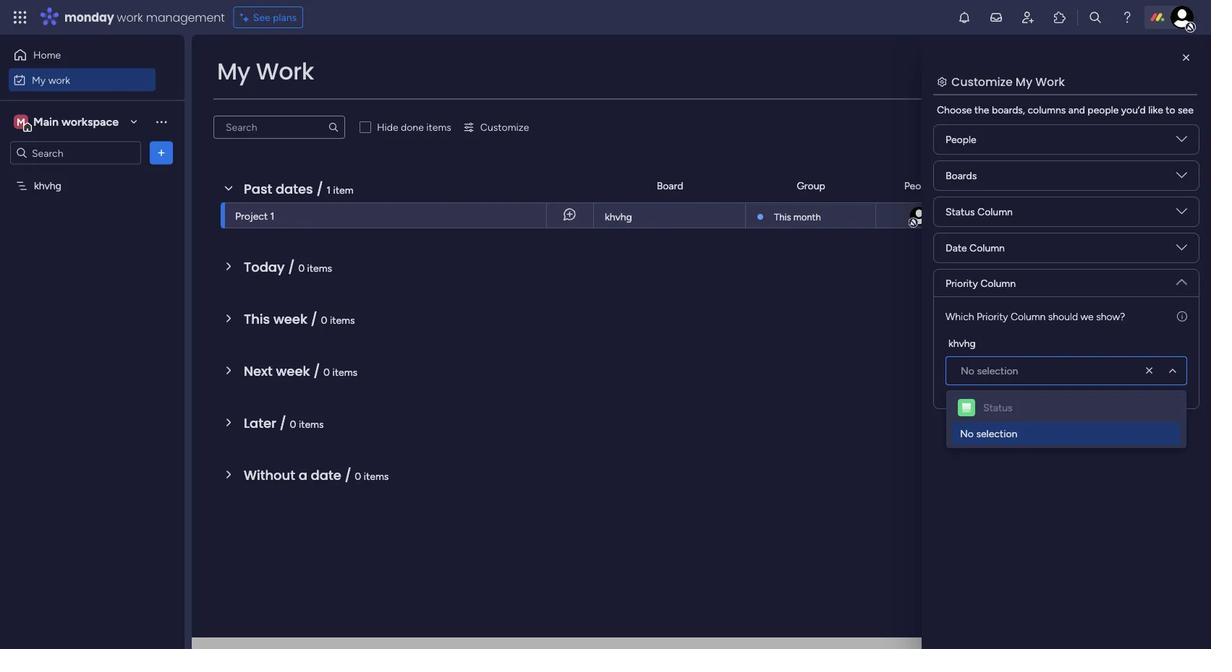 Task type: locate. For each thing, give the bounding box(es) containing it.
khvhg list box
[[0, 171, 185, 394]]

1 vertical spatial dapulse dropdown down arrow image
[[1177, 242, 1188, 259]]

0 inside today / 0 items
[[298, 262, 305, 274]]

3 dapulse dropdown down arrow image from the top
[[1177, 271, 1188, 288]]

home
[[33, 49, 61, 61]]

this for month
[[774, 211, 791, 223]]

work down the plans
[[256, 55, 314, 88]]

1 vertical spatial people
[[904, 180, 935, 192]]

selection
[[977, 365, 1018, 377], [977, 428, 1018, 440]]

1 horizontal spatial khvhg
[[605, 211, 632, 223]]

2 horizontal spatial khvhg
[[949, 337, 976, 350]]

items up the this week / 0 items at left
[[307, 262, 332, 274]]

0 horizontal spatial 1
[[270, 210, 275, 222]]

work
[[117, 9, 143, 25], [48, 74, 70, 86]]

show?
[[1096, 310, 1125, 323]]

1 left item
[[327, 184, 331, 196]]

dapulse dropdown down arrow image
[[1177, 170, 1188, 186], [1177, 242, 1188, 259]]

0 down the this week / 0 items at left
[[324, 366, 330, 378]]

0 vertical spatial work
[[117, 9, 143, 25]]

1 vertical spatial this
[[244, 310, 270, 329]]

1 vertical spatial status
[[946, 206, 975, 218]]

my for my work
[[32, 74, 46, 86]]

1 horizontal spatial gary orlando image
[[1171, 6, 1194, 29]]

khvhg
[[34, 180, 61, 192], [605, 211, 632, 223], [949, 337, 976, 350]]

later / 0 items
[[244, 414, 324, 433]]

past
[[244, 180, 272, 198]]

work inside button
[[48, 74, 70, 86]]

priority right "which" at the right
[[977, 310, 1008, 323]]

1 horizontal spatial this
[[774, 211, 791, 223]]

date
[[1003, 180, 1025, 192], [946, 242, 967, 254]]

no
[[961, 365, 975, 377], [960, 428, 974, 440]]

my inside the my work button
[[32, 74, 46, 86]]

the
[[975, 104, 990, 116]]

date
[[311, 466, 341, 485]]

board
[[657, 180, 683, 192]]

am
[[1049, 210, 1063, 221]]

0 vertical spatial date
[[1003, 180, 1025, 192]]

1 horizontal spatial work
[[117, 9, 143, 25]]

0 horizontal spatial this
[[244, 310, 270, 329]]

main content
[[192, 35, 1211, 650]]

0 right later
[[290, 418, 296, 431]]

khvhg for "khvhg" group
[[949, 337, 976, 350]]

0 inside later / 0 items
[[290, 418, 296, 431]]

done
[[401, 121, 424, 134]]

2 dapulse dropdown down arrow image from the top
[[1177, 242, 1188, 259]]

my down home
[[32, 74, 46, 86]]

09:00
[[1021, 210, 1046, 221]]

home button
[[9, 43, 156, 67]]

items
[[426, 121, 451, 134], [307, 262, 332, 274], [330, 314, 355, 326], [333, 366, 358, 378], [299, 418, 324, 431], [364, 470, 389, 483]]

0 vertical spatial dapulse dropdown down arrow image
[[1177, 134, 1188, 150]]

0 horizontal spatial customize
[[480, 121, 529, 134]]

2 horizontal spatial status
[[1100, 180, 1130, 192]]

/ right today
[[288, 258, 295, 276]]

0 horizontal spatial gary orlando image
[[909, 206, 930, 227]]

work down home
[[48, 74, 70, 86]]

dapulse dropdown down arrow image for boards
[[1177, 134, 1188, 150]]

this month
[[774, 211, 821, 223]]

date up the 15,
[[1003, 180, 1025, 192]]

khvhg link
[[603, 203, 737, 229]]

plans
[[273, 11, 297, 24]]

1 vertical spatial work
[[48, 74, 70, 86]]

to
[[1166, 104, 1176, 116]]

gary orlando image
[[1171, 6, 1194, 29], [909, 206, 930, 227]]

nov
[[987, 210, 1005, 221]]

0 horizontal spatial date
[[946, 242, 967, 254]]

dapulse dropdown down arrow image up v2 info icon at the right of the page
[[1177, 242, 1188, 259]]

status column
[[946, 206, 1013, 218]]

week right next
[[276, 362, 310, 381]]

my work
[[32, 74, 70, 86]]

/
[[317, 180, 323, 198], [288, 258, 295, 276], [311, 310, 318, 329], [313, 362, 320, 381], [280, 414, 286, 433], [345, 466, 351, 485]]

0 vertical spatial no
[[961, 365, 975, 377]]

my down see plans button
[[217, 55, 250, 88]]

customize
[[952, 73, 1013, 90], [480, 121, 529, 134]]

2 vertical spatial dapulse dropdown down arrow image
[[1177, 271, 1188, 288]]

work right the monday
[[117, 9, 143, 25]]

1 horizontal spatial work
[[1036, 73, 1065, 90]]

0 vertical spatial priority
[[946, 277, 978, 289]]

0 vertical spatial selection
[[977, 365, 1018, 377]]

khvhg inside list box
[[34, 180, 61, 192]]

dapulse dropdown down arrow image for date column
[[1177, 242, 1188, 259]]

customize for customize my work
[[952, 73, 1013, 90]]

0 right "date"
[[355, 470, 361, 483]]

0 vertical spatial this
[[774, 211, 791, 223]]

0 up the next week / 0 items
[[321, 314, 327, 326]]

columns
[[1028, 104, 1066, 116]]

management
[[146, 9, 225, 25]]

1 right project
[[270, 210, 275, 222]]

0 vertical spatial customize
[[952, 73, 1013, 90]]

group
[[797, 180, 826, 192]]

items up the next week / 0 items
[[330, 314, 355, 326]]

2 vertical spatial status
[[983, 402, 1013, 414]]

1 vertical spatial khvhg
[[605, 211, 632, 223]]

None search field
[[213, 116, 345, 139]]

1 vertical spatial date
[[946, 242, 967, 254]]

option
[[0, 173, 185, 176]]

people down the choose
[[946, 134, 977, 146]]

date up priority column
[[946, 242, 967, 254]]

1
[[327, 184, 331, 196], [270, 210, 275, 222]]

1 vertical spatial priority
[[977, 310, 1008, 323]]

today / 0 items
[[244, 258, 332, 276]]

0 vertical spatial 1
[[327, 184, 331, 196]]

next
[[244, 362, 273, 381]]

customize inside button
[[480, 121, 529, 134]]

0 vertical spatial dapulse dropdown down arrow image
[[1177, 170, 1188, 186]]

1 dapulse dropdown down arrow image from the top
[[1177, 170, 1188, 186]]

0 horizontal spatial status
[[946, 206, 975, 218]]

today
[[244, 258, 285, 276]]

work up columns
[[1036, 73, 1065, 90]]

items right later
[[299, 418, 324, 431]]

work
[[256, 55, 314, 88], [1036, 73, 1065, 90]]

khvhg inside group
[[949, 337, 976, 350]]

1 horizontal spatial customize
[[952, 73, 1013, 90]]

no selection
[[961, 365, 1018, 377], [960, 428, 1018, 440]]

customize button
[[457, 116, 535, 139]]

2 vertical spatial khvhg
[[949, 337, 976, 350]]

select product image
[[13, 10, 27, 25]]

2 horizontal spatial my
[[1016, 73, 1033, 90]]

selection inside "khvhg" group
[[977, 365, 1018, 377]]

and
[[1069, 104, 1085, 116]]

items inside the next week / 0 items
[[333, 366, 358, 378]]

my work button
[[9, 68, 156, 92]]

my for my work
[[217, 55, 250, 88]]

1 horizontal spatial date
[[1003, 180, 1025, 192]]

0 inside the this week / 0 items
[[321, 314, 327, 326]]

my up boards,
[[1016, 73, 1033, 90]]

0 horizontal spatial my
[[32, 74, 46, 86]]

this up next
[[244, 310, 270, 329]]

people left boards
[[904, 180, 935, 192]]

0 vertical spatial status
[[1100, 180, 1130, 192]]

no inside "khvhg" group
[[961, 365, 975, 377]]

1 vertical spatial gary orlando image
[[909, 206, 930, 227]]

1 horizontal spatial my
[[217, 55, 250, 88]]

options image
[[154, 146, 169, 160]]

items right "date"
[[364, 470, 389, 483]]

this
[[774, 211, 791, 223], [244, 310, 270, 329]]

gary orlando image left v2 overdue deadline image on the top of page
[[909, 206, 930, 227]]

1 inside past dates / 1 item
[[327, 184, 331, 196]]

1 horizontal spatial 1
[[327, 184, 331, 196]]

1 vertical spatial 1
[[270, 210, 275, 222]]

0 vertical spatial no selection
[[961, 365, 1018, 377]]

1 vertical spatial dapulse dropdown down arrow image
[[1177, 206, 1188, 223]]

items down the this week / 0 items at left
[[333, 366, 358, 378]]

main content containing past dates /
[[192, 35, 1211, 650]]

month
[[794, 211, 821, 223]]

help image
[[1120, 10, 1135, 25]]

workspace options image
[[154, 115, 169, 129]]

1 vertical spatial customize
[[480, 121, 529, 134]]

dapulse dropdown down arrow image
[[1177, 134, 1188, 150], [1177, 206, 1188, 223], [1177, 271, 1188, 288]]

status
[[1100, 180, 1130, 192], [946, 206, 975, 218], [983, 402, 1013, 414]]

week
[[273, 310, 307, 329], [276, 362, 310, 381]]

0 vertical spatial people
[[946, 134, 977, 146]]

column
[[978, 206, 1013, 218], [970, 242, 1005, 254], [981, 277, 1016, 289], [1011, 310, 1046, 323]]

/ up the next week / 0 items
[[311, 310, 318, 329]]

/ right "date"
[[345, 466, 351, 485]]

0 horizontal spatial work
[[48, 74, 70, 86]]

priority up "which" at the right
[[946, 277, 978, 289]]

boards,
[[992, 104, 1025, 116]]

week for this
[[273, 310, 307, 329]]

/ left item
[[317, 180, 323, 198]]

week down today / 0 items
[[273, 310, 307, 329]]

my
[[217, 55, 250, 88], [1016, 73, 1033, 90], [32, 74, 46, 86]]

0 vertical spatial week
[[273, 310, 307, 329]]

1 dapulse dropdown down arrow image from the top
[[1177, 134, 1188, 150]]

2 dapulse dropdown down arrow image from the top
[[1177, 206, 1188, 223]]

1 vertical spatial week
[[276, 362, 310, 381]]

people
[[946, 134, 977, 146], [904, 180, 935, 192]]

you'd
[[1122, 104, 1146, 116]]

0 right today
[[298, 262, 305, 274]]

items right done
[[426, 121, 451, 134]]

0
[[298, 262, 305, 274], [321, 314, 327, 326], [324, 366, 330, 378], [290, 418, 296, 431], [355, 470, 361, 483]]

0 vertical spatial khvhg
[[34, 180, 61, 192]]

priority
[[946, 277, 978, 289], [977, 310, 1008, 323]]

choose
[[937, 104, 972, 116]]

/ right later
[[280, 414, 286, 433]]

items inside 'without a date / 0 items'
[[364, 470, 389, 483]]

gary orlando image right help icon
[[1171, 6, 1194, 29]]

m
[[17, 116, 25, 128]]

0 horizontal spatial khvhg
[[34, 180, 61, 192]]

this left month
[[774, 211, 791, 223]]

dapulse dropdown down arrow image left pri
[[1177, 170, 1188, 186]]



Task type: vqa. For each thing, say whether or not it's contained in the screenshot.
1
yes



Task type: describe. For each thing, give the bounding box(es) containing it.
we
[[1081, 310, 1094, 323]]

this week / 0 items
[[244, 310, 355, 329]]

notifications image
[[957, 10, 972, 25]]

customize my work
[[952, 73, 1065, 90]]

1 vertical spatial no
[[960, 428, 974, 440]]

date for date column
[[946, 242, 967, 254]]

project
[[235, 210, 268, 222]]

column for date column
[[970, 242, 1005, 254]]

0 horizontal spatial work
[[256, 55, 314, 88]]

0 vertical spatial gary orlando image
[[1171, 6, 1194, 29]]

people
[[1088, 104, 1119, 116]]

no selection inside "khvhg" group
[[961, 365, 1018, 377]]

see plans
[[253, 11, 297, 24]]

apps image
[[1053, 10, 1067, 25]]

week for next
[[276, 362, 310, 381]]

later
[[244, 414, 276, 433]]

workspace
[[61, 115, 119, 129]]

khvhg for the khvhg link
[[605, 211, 632, 223]]

search image
[[328, 122, 339, 133]]

column for priority column
[[981, 277, 1016, 289]]

v2 info image
[[1177, 309, 1188, 324]]

1 vertical spatial no selection
[[960, 428, 1018, 440]]

v2 overdue deadline image
[[968, 209, 980, 223]]

which
[[946, 310, 974, 323]]

a
[[299, 466, 307, 485]]

work for monday
[[117, 9, 143, 25]]

without a date / 0 items
[[244, 466, 389, 485]]

this for week
[[244, 310, 270, 329]]

nov 15, 09:00 am
[[987, 210, 1063, 221]]

dates
[[276, 180, 313, 198]]

khvhg heading
[[949, 336, 976, 351]]

main workspace
[[33, 115, 119, 129]]

search everything image
[[1088, 10, 1103, 25]]

inbox image
[[989, 10, 1004, 25]]

workspace image
[[14, 114, 28, 130]]

customize for customize
[[480, 121, 529, 134]]

main
[[33, 115, 59, 129]]

items inside today / 0 items
[[307, 262, 332, 274]]

priority column
[[946, 277, 1016, 289]]

items inside the this week / 0 items
[[330, 314, 355, 326]]

1 vertical spatial selection
[[977, 428, 1018, 440]]

monday
[[64, 9, 114, 25]]

project 1
[[235, 210, 275, 222]]

my work
[[217, 55, 314, 88]]

past dates / 1 item
[[244, 180, 354, 198]]

next week / 0 items
[[244, 362, 358, 381]]

my inside main content
[[1016, 73, 1033, 90]]

hide
[[377, 121, 398, 134]]

see plans button
[[234, 7, 303, 28]]

items inside later / 0 items
[[299, 418, 324, 431]]

khvhg group
[[946, 336, 1188, 386]]

date column
[[946, 242, 1005, 254]]

item
[[333, 184, 354, 196]]

see
[[253, 11, 270, 24]]

0 inside 'without a date / 0 items'
[[355, 470, 361, 483]]

Filter dashboard by text search field
[[213, 116, 345, 139]]

see
[[1178, 104, 1194, 116]]

invite members image
[[1021, 10, 1036, 25]]

date for date
[[1003, 180, 1025, 192]]

/ down the this week / 0 items at left
[[313, 362, 320, 381]]

should
[[1048, 310, 1078, 323]]

Search in workspace field
[[30, 145, 121, 161]]

column for status column
[[978, 206, 1013, 218]]

1 horizontal spatial people
[[946, 134, 977, 146]]

pri
[[1200, 180, 1211, 192]]

choose the boards, columns and people you'd like to see
[[937, 104, 1194, 116]]

monday work management
[[64, 9, 225, 25]]

15,
[[1007, 210, 1018, 221]]

0 inside the next week / 0 items
[[324, 366, 330, 378]]

without
[[244, 466, 295, 485]]

which priority column should we show?
[[946, 310, 1125, 323]]

like
[[1149, 104, 1163, 116]]

0 horizontal spatial people
[[904, 180, 935, 192]]

work for my
[[48, 74, 70, 86]]

boards
[[946, 170, 977, 182]]

workspace selection element
[[14, 113, 121, 132]]

1 horizontal spatial status
[[983, 402, 1013, 414]]

hide done items
[[377, 121, 451, 134]]

dapulse dropdown down arrow image for which priority column should we show?
[[1177, 271, 1188, 288]]

dapulse dropdown down arrow image for boards
[[1177, 170, 1188, 186]]



